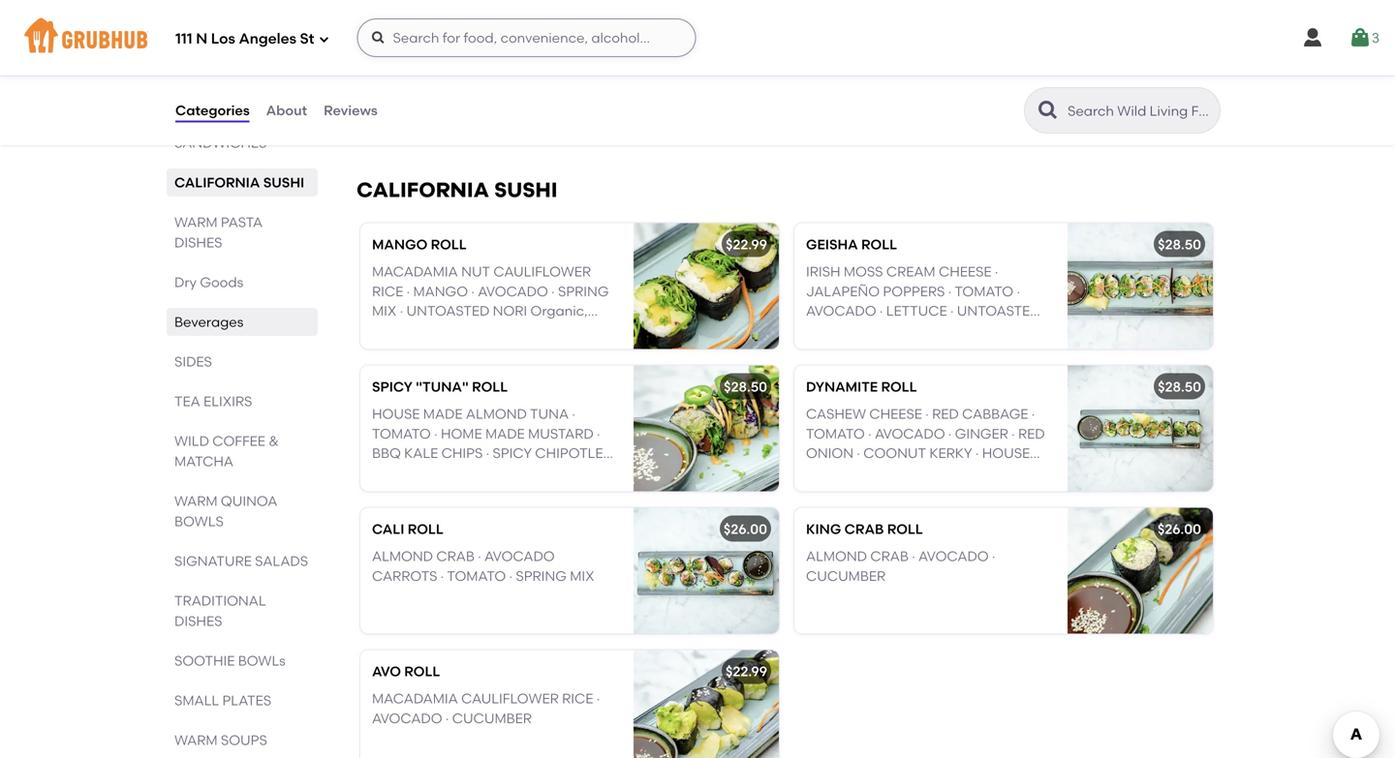 Task type: describe. For each thing, give the bounding box(es) containing it.
cali roll
[[372, 521, 444, 538]]

cucumber inside almond crab · avocado · cucumber
[[806, 568, 886, 585]]

mango inside macadamia nut cauliflower rice · mango · avocado · spring mix · untoasted nori  organic, gluten free, & raw
[[413, 283, 468, 300]]

tea elixirs tab
[[174, 392, 310, 412]]

small
[[174, 693, 219, 710]]

0 vertical spatial red
[[933, 406, 959, 423]]

flax
[[984, 465, 1018, 482]]

dry goods
[[174, 274, 243, 291]]

cali roll image
[[634, 508, 779, 634]]

warm pasta dishes
[[174, 214, 263, 251]]

tomato for $26.00
[[447, 568, 506, 585]]

plates
[[222, 693, 271, 710]]

avo
[[372, 664, 401, 680]]

Search Wild Living Foods search field
[[1066, 102, 1215, 120]]

reviews
[[324, 102, 378, 119]]

raw inside irish moss cream cheese · jalapeño poppers · tomato · avocado · lettuce · untoasted nori   organic, gluten free, & raw
[[1001, 323, 1029, 339]]

bowls
[[174, 514, 224, 530]]

poppers
[[883, 283, 945, 300]]

tea
[[174, 394, 200, 410]]

cucumber inside the macadamia cauliflower rice · avocado · cucumber
[[452, 711, 532, 727]]

quinoa
[[221, 493, 278, 510]]

avocado inside cashew cheese · red cabbage · tomato · avocado · ginger · red onion · coonut kerky · house made ranch · hemp oil · flax oil · untoasted nori
[[875, 426, 946, 442]]

nori inside cashew cheese · red cabbage · tomato · avocado · ginger · red onion · coonut kerky · house made ranch · hemp oil · flax oil · untoasted nori
[[899, 485, 934, 501]]

svg image inside 3 button
[[1349, 26, 1372, 49]]

angeles
[[239, 30, 297, 48]]

search icon image
[[1037, 99, 1060, 122]]

cream
[[887, 264, 936, 280]]

mix inside macadamia nut cauliflower rice · mango · avocado · spring mix · untoasted nori  organic, gluten free, & raw
[[372, 303, 397, 320]]

cauliflower inside the macadamia cauliflower rice · avocado · cucumber
[[461, 691, 559, 708]]

almond for italian
[[372, 53, 433, 69]]

kerky
[[930, 446, 973, 462]]

warm for bowls
[[174, 493, 218, 510]]

3 button
[[1349, 20, 1380, 55]]

nori inside macadamia nut cauliflower rice · mango · avocado · spring mix · untoasted nori  organic, gluten free, & raw
[[493, 303, 527, 320]]

bread
[[437, 53, 482, 69]]

almond crab · avocado carrots · tomato · spring mix
[[372, 549, 595, 585]]

avocado inside almond crab · avocado carrots · tomato · spring mix
[[485, 549, 555, 565]]

tomato for $28.50
[[806, 426, 865, 442]]

dry
[[174, 274, 197, 291]]

jalapeño
[[806, 283, 880, 300]]

sides
[[174, 354, 212, 370]]

burgers
[[174, 114, 238, 131]]

matcha
[[174, 454, 234, 470]]

categories button
[[174, 76, 251, 145]]

crab for king crab roll
[[845, 521, 884, 538]]

soothie bowls tab
[[174, 651, 310, 672]]

irish
[[806, 264, 841, 280]]

los
[[211, 30, 235, 48]]

warm quinoa bowls
[[174, 493, 278, 530]]

macadamia for mango
[[372, 264, 458, 280]]

bowls
[[238, 653, 286, 670]]

arugula
[[531, 92, 599, 108]]

111 n los angeles st
[[175, 30, 315, 48]]

house
[[983, 446, 1031, 462]]

soups
[[221, 733, 267, 749]]

avocado inside macadamia nut cauliflower rice · mango · avocado · spring mix · untoasted nori  organic, gluten free, & raw
[[478, 283, 548, 300]]

signature
[[174, 553, 252, 570]]

italian meatball sandwich
[[372, 25, 583, 42]]

1 oil from the left
[[951, 465, 974, 482]]

kale
[[372, 112, 406, 128]]

avocado inside irish moss cream cheese · jalapeño poppers · tomato · avocado · lettuce · untoasted nori   organic, gluten free, & raw
[[806, 303, 877, 320]]

1 horizontal spatial california
[[357, 178, 490, 202]]

warm for dishes
[[174, 214, 218, 231]]

california inside california sushi tab
[[174, 174, 260, 191]]

walnut
[[492, 53, 551, 69]]

& inside wild coffee & matcha
[[269, 433, 279, 450]]

traditional
[[174, 593, 266, 610]]

beverages tab
[[174, 312, 310, 332]]

goods
[[200, 274, 243, 291]]

reviews button
[[323, 76, 379, 145]]

3
[[1372, 29, 1380, 46]]

tomato inside irish moss cream cheese · jalapeño poppers · tomato · avocado · lettuce · untoasted nori   organic, gluten free, & raw
[[955, 283, 1014, 300]]

pasta
[[221, 214, 263, 231]]

small plates
[[174, 693, 271, 710]]

traditional dishes
[[174, 593, 266, 630]]

lettuce
[[887, 303, 948, 320]]

chips
[[410, 112, 451, 128]]

categories
[[175, 102, 250, 119]]

geisha roll image
[[1068, 223, 1214, 349]]

italian
[[372, 25, 426, 42]]

spicy "tuna" roll image
[[634, 366, 779, 492]]

marinara
[[460, 72, 533, 89]]

1 horizontal spatial svg image
[[1302, 26, 1325, 49]]

almond bread · walnut meatballs · marinara · pesto macadamia ricotta · arugula · kale chips
[[372, 53, 605, 128]]

signature salads
[[174, 553, 308, 570]]

king crab roll image
[[1068, 508, 1214, 634]]

king
[[806, 521, 842, 538]]

roll for irish moss cream cheese · jalapeño poppers · tomato · avocado · lettuce · untoasted nori   organic, gluten free, & raw
[[862, 236, 898, 253]]

gluten inside irish moss cream cheese · jalapeño poppers · tomato · avocado · lettuce · untoasted nori   organic, gluten free, & raw
[[905, 323, 949, 339]]

sushi inside tab
[[263, 174, 305, 191]]

warm soups
[[174, 733, 267, 749]]

cabbage
[[963, 406, 1029, 423]]

sides tab
[[174, 352, 310, 372]]

cheese inside irish moss cream cheese · jalapeño poppers · tomato · avocado · lettuce · untoasted nori   organic, gluten free, & raw
[[939, 264, 992, 280]]

$26.00 for almond crab · avocado carrots · tomato · spring mix
[[724, 521, 768, 538]]

cauliflower inside macadamia nut cauliflower rice · mango · avocado · spring mix · untoasted nori  organic, gluten free, & raw
[[494, 264, 591, 280]]

free, inside irish moss cream cheese · jalapeño poppers · tomato · avocado · lettuce · untoasted nori   organic, gluten free, & raw
[[952, 323, 984, 339]]

soothie bowls
[[174, 653, 286, 670]]

spring inside almond crab · avocado carrots · tomato · spring mix
[[516, 568, 567, 585]]

"tuna"
[[416, 379, 469, 395]]

mango roll image
[[634, 223, 779, 349]]

hemp
[[909, 465, 948, 482]]

$28.50 for irish moss cream cheese · jalapeño poppers · tomato · avocado · lettuce · untoasted nori   organic, gluten free, & raw
[[1158, 236, 1202, 253]]

untoasted inside irish moss cream cheese · jalapeño poppers · tomato · avocado · lettuce · untoasted nori   organic, gluten free, & raw
[[957, 303, 1041, 320]]

roll for almond crab · avocado carrots · tomato · spring mix
[[408, 521, 444, 538]]

warm soups tab
[[174, 731, 310, 751]]

almond crab · avocado · cucumber
[[806, 549, 996, 585]]

wild coffee & matcha tab
[[174, 431, 310, 472]]

avo roll image
[[634, 651, 779, 759]]

cashew
[[806, 406, 867, 423]]

about button
[[265, 76, 308, 145]]

king crab roll
[[806, 521, 923, 538]]

carrots
[[372, 568, 438, 585]]

st
[[300, 30, 315, 48]]

ricotta
[[461, 92, 521, 108]]

free, inside macadamia nut cauliflower rice · mango · avocado · spring mix · untoasted nori  organic, gluten free, & raw
[[420, 323, 452, 339]]



Task type: locate. For each thing, give the bounding box(es) containing it.
3 macadamia from the top
[[372, 691, 458, 708]]

almond inside almond crab · avocado · cucumber
[[806, 549, 868, 565]]

dishes inside traditional dishes
[[174, 614, 222, 630]]

2 horizontal spatial untoasted
[[957, 303, 1041, 320]]

gluten up spicy at the left of page
[[372, 323, 416, 339]]

1 vertical spatial spring
[[516, 568, 567, 585]]

nori inside irish moss cream cheese · jalapeño poppers · tomato · avocado · lettuce · untoasted nori   organic, gluten free, & raw
[[806, 323, 841, 339]]

1 horizontal spatial svg image
[[1349, 26, 1372, 49]]

Search for food, convenience, alcohol... search field
[[357, 18, 696, 57]]

1 horizontal spatial sushi
[[494, 178, 558, 202]]

made
[[806, 465, 846, 482]]

dishes
[[174, 235, 222, 251], [174, 614, 222, 630]]

untoasted right "lettuce" at top right
[[957, 303, 1041, 320]]

0 horizontal spatial free,
[[420, 323, 452, 339]]

california sushi inside tab
[[174, 174, 305, 191]]

roll for cashew cheese · red cabbage · tomato · avocado · ginger · red onion · coonut kerky · house made ranch · hemp oil · flax oil · untoasted nori
[[882, 379, 917, 395]]

0 vertical spatial rice
[[372, 283, 403, 300]]

$22.99 for macadamia nut cauliflower rice · mango · avocado · spring mix · untoasted nori  organic, gluten free, & raw
[[726, 236, 768, 253]]

2 free, from the left
[[952, 323, 984, 339]]

tomato inside cashew cheese · red cabbage · tomato · avocado · ginger · red onion · coonut kerky · house made ranch · hemp oil · flax oil · untoasted nori
[[806, 426, 865, 442]]

signature salads tab
[[174, 552, 310, 572]]

·
[[485, 53, 488, 69], [454, 72, 457, 89], [536, 72, 540, 89], [524, 92, 528, 108], [602, 92, 605, 108], [995, 264, 999, 280], [407, 283, 410, 300], [471, 283, 475, 300], [552, 283, 555, 300], [949, 283, 952, 300], [1017, 283, 1021, 300], [400, 303, 403, 320], [880, 303, 883, 320], [951, 303, 954, 320], [926, 406, 929, 423], [1032, 406, 1035, 423], [869, 426, 872, 442], [949, 426, 952, 442], [1012, 426, 1015, 442], [857, 446, 861, 462], [976, 446, 979, 462], [903, 465, 906, 482], [977, 465, 980, 482], [806, 485, 810, 501], [478, 549, 481, 565], [912, 549, 916, 565], [993, 549, 996, 565], [441, 568, 444, 585], [509, 568, 513, 585], [597, 691, 600, 708], [446, 711, 449, 727]]

1 vertical spatial red
[[1019, 426, 1045, 442]]

1 vertical spatial organic,
[[844, 323, 901, 339]]

0 vertical spatial mix
[[372, 303, 397, 320]]

0 horizontal spatial california sushi
[[174, 174, 305, 191]]

svg image
[[1349, 26, 1372, 49], [371, 30, 386, 46]]

california sushi up pasta
[[174, 174, 305, 191]]

sushi down ricotta
[[494, 178, 558, 202]]

1 horizontal spatial $26.00
[[1158, 521, 1202, 538]]

nut
[[461, 264, 490, 280]]

oil
[[951, 465, 974, 482], [1021, 465, 1043, 482]]

0 vertical spatial warm
[[174, 214, 218, 231]]

california sushi tab
[[174, 173, 310, 193]]

roll right "tuna"
[[472, 379, 508, 395]]

1 vertical spatial dishes
[[174, 614, 222, 630]]

cheese up coonut
[[870, 406, 923, 423]]

oil down the 'kerky'
[[951, 465, 974, 482]]

gluten down "lettuce" at top right
[[905, 323, 949, 339]]

free, up cabbage
[[952, 323, 984, 339]]

0 horizontal spatial raw
[[468, 323, 497, 339]]

roll for macadamia cauliflower rice · avocado · cucumber
[[404, 664, 440, 680]]

2 macadamia from the top
[[372, 264, 458, 280]]

0 horizontal spatial cucumber
[[452, 711, 532, 727]]

1 vertical spatial rice
[[562, 691, 594, 708]]

roll
[[431, 236, 467, 253], [862, 236, 898, 253], [472, 379, 508, 395], [882, 379, 917, 395], [408, 521, 444, 538], [888, 521, 923, 538], [404, 664, 440, 680]]

sandwich
[[505, 25, 583, 42]]

dishes up dry goods
[[174, 235, 222, 251]]

red up house
[[1019, 426, 1045, 442]]

almond up 'meatballs'
[[372, 53, 433, 69]]

2 $22.99 from the top
[[726, 664, 768, 680]]

rice inside the macadamia cauliflower rice · avocado · cucumber
[[562, 691, 594, 708]]

0 horizontal spatial svg image
[[318, 33, 330, 45]]

1 macadamia from the top
[[372, 92, 458, 108]]

2 warm from the top
[[174, 493, 218, 510]]

raw up cabbage
[[1001, 323, 1029, 339]]

macadamia cauliflower rice · avocado · cucumber
[[372, 691, 600, 727]]

roll right the avo
[[404, 664, 440, 680]]

2 horizontal spatial nori
[[899, 485, 934, 501]]

$26.00
[[724, 521, 768, 538], [1158, 521, 1202, 538]]

raw
[[468, 323, 497, 339], [1001, 323, 1029, 339]]

untoasted inside macadamia nut cauliflower rice · mango · avocado · spring mix · untoasted nori  organic, gluten free, & raw
[[407, 303, 490, 320]]

wild
[[174, 433, 209, 450]]

cheese right cream on the right of the page
[[939, 264, 992, 280]]

warm left pasta
[[174, 214, 218, 231]]

cucumber
[[806, 568, 886, 585], [452, 711, 532, 727]]

mix
[[372, 303, 397, 320], [570, 568, 595, 585]]

warm up bowls
[[174, 493, 218, 510]]

0 vertical spatial macadamia
[[372, 92, 458, 108]]

0 vertical spatial cauliflower
[[494, 264, 591, 280]]

california sushi up mango roll
[[357, 178, 558, 202]]

2 vertical spatial macadamia
[[372, 691, 458, 708]]

avocado inside the macadamia cauliflower rice · avocado · cucumber
[[372, 711, 443, 727]]

macadamia down avo roll
[[372, 691, 458, 708]]

2 dishes from the top
[[174, 614, 222, 630]]

1 gluten from the left
[[372, 323, 416, 339]]

1 $26.00 from the left
[[724, 521, 768, 538]]

1 horizontal spatial free,
[[952, 323, 984, 339]]

0 vertical spatial cucumber
[[806, 568, 886, 585]]

onion
[[806, 446, 854, 462]]

california down sandwiches
[[174, 174, 260, 191]]

& inside macadamia nut cauliflower rice · mango · avocado · spring mix · untoasted nori  organic, gluten free, & raw
[[455, 323, 465, 339]]

0 vertical spatial mango
[[372, 236, 428, 253]]

1 vertical spatial $22.99
[[726, 664, 768, 680]]

geisha roll
[[806, 236, 898, 253]]

0 horizontal spatial oil
[[951, 465, 974, 482]]

macadamia nut cauliflower rice · mango · avocado · spring mix · untoasted nori  organic, gluten free, & raw
[[372, 264, 609, 339]]

burgers & sandwiches tab
[[174, 112, 310, 153]]

salads
[[255, 553, 308, 570]]

rice inside macadamia nut cauliflower rice · mango · avocado · spring mix · untoasted nori  organic, gluten free, & raw
[[372, 283, 403, 300]]

0 horizontal spatial svg image
[[371, 30, 386, 46]]

crab
[[845, 521, 884, 538], [437, 549, 475, 565], [871, 549, 909, 565]]

avocado inside almond crab · avocado · cucumber
[[919, 549, 989, 565]]

&
[[242, 114, 252, 131], [455, 323, 465, 339], [987, 323, 998, 339], [269, 433, 279, 450]]

nori
[[493, 303, 527, 320], [806, 323, 841, 339], [899, 485, 934, 501]]

roll up moss at the right top of page
[[862, 236, 898, 253]]

red
[[933, 406, 959, 423], [1019, 426, 1045, 442]]

gluten
[[372, 323, 416, 339], [905, 323, 949, 339]]

raw down nut
[[468, 323, 497, 339]]

tomato right poppers
[[955, 283, 1014, 300]]

2 raw from the left
[[1001, 323, 1029, 339]]

warm inside warm pasta dishes
[[174, 214, 218, 231]]

beverages
[[174, 314, 244, 331]]

crab for almond crab · avocado carrots · tomato · spring mix
[[437, 549, 475, 565]]

roll up nut
[[431, 236, 467, 253]]

spring inside macadamia nut cauliflower rice · mango · avocado · spring mix · untoasted nori  organic, gluten free, & raw
[[558, 283, 609, 300]]

spicy "tuna" roll
[[372, 379, 508, 395]]

1 vertical spatial cauliflower
[[461, 691, 559, 708]]

$22.99
[[726, 236, 768, 253], [726, 664, 768, 680]]

svg image right st
[[318, 33, 330, 45]]

2 vertical spatial warm
[[174, 733, 218, 749]]

$28.50 for cashew cheese · red cabbage · tomato · avocado · ginger · red onion · coonut kerky · house made ranch · hemp oil · flax oil · untoasted nori
[[1158, 379, 1202, 395]]

gluten inside macadamia nut cauliflower rice · mango · avocado · spring mix · untoasted nori  organic, gluten free, & raw
[[372, 323, 416, 339]]

1 horizontal spatial california sushi
[[357, 178, 558, 202]]

small plates tab
[[174, 691, 310, 711]]

macadamia inside the almond bread · walnut meatballs · marinara · pesto macadamia ricotta · arugula · kale chips
[[372, 92, 458, 108]]

wild coffee & matcha
[[174, 433, 279, 470]]

0 horizontal spatial cheese
[[870, 406, 923, 423]]

warm pasta dishes tab
[[174, 212, 310, 253]]

crab right king
[[845, 521, 884, 538]]

dry goods tab
[[174, 272, 310, 293]]

warm inside warm quinoa bowls
[[174, 493, 218, 510]]

1 vertical spatial warm
[[174, 493, 218, 510]]

0 horizontal spatial tomato
[[447, 568, 506, 585]]

0 horizontal spatial red
[[933, 406, 959, 423]]

irish moss cream cheese · jalapeño poppers · tomato · avocado · lettuce · untoasted nori   organic, gluten free, & raw
[[806, 264, 1041, 339]]

california sushi
[[174, 174, 305, 191], [357, 178, 558, 202]]

1 horizontal spatial red
[[1019, 426, 1045, 442]]

1 horizontal spatial raw
[[1001, 323, 1029, 339]]

spicy
[[372, 379, 413, 395]]

macadamia inside the macadamia cauliflower rice · avocado · cucumber
[[372, 691, 458, 708]]

avo roll
[[372, 664, 440, 680]]

1 horizontal spatial organic,
[[844, 323, 901, 339]]

california up mango roll
[[357, 178, 490, 202]]

111
[[175, 30, 193, 48]]

1 dishes from the top
[[174, 235, 222, 251]]

soothie
[[174, 653, 235, 670]]

rice
[[372, 283, 403, 300], [562, 691, 594, 708]]

sandwiches
[[174, 135, 267, 151]]

1 horizontal spatial nori
[[806, 323, 841, 339]]

macadamia for avo
[[372, 691, 458, 708]]

0 vertical spatial dishes
[[174, 235, 222, 251]]

meatballs
[[372, 72, 450, 89]]

ranch
[[849, 465, 899, 482]]

ginger
[[955, 426, 1009, 442]]

raw inside macadamia nut cauliflower rice · mango · avocado · spring mix · untoasted nori  organic, gluten free, & raw
[[468, 323, 497, 339]]

svg image
[[1302, 26, 1325, 49], [318, 33, 330, 45]]

0 horizontal spatial mix
[[372, 303, 397, 320]]

almond
[[372, 53, 433, 69], [372, 549, 433, 565], [806, 549, 868, 565]]

2 horizontal spatial tomato
[[955, 283, 1014, 300]]

traditional dishes tab
[[174, 591, 310, 632]]

roll right dynamite
[[882, 379, 917, 395]]

tomato inside almond crab · avocado carrots · tomato · spring mix
[[447, 568, 506, 585]]

0 vertical spatial organic,
[[531, 303, 588, 320]]

california
[[174, 174, 260, 191], [357, 178, 490, 202]]

mango roll
[[372, 236, 467, 253]]

tea elixirs
[[174, 394, 252, 410]]

roll right cali
[[408, 521, 444, 538]]

svg image left 3 button
[[1302, 26, 1325, 49]]

& up cabbage
[[987, 323, 998, 339]]

1 horizontal spatial oil
[[1021, 465, 1043, 482]]

crab inside almond crab · avocado · cucumber
[[871, 549, 909, 565]]

1 horizontal spatial cucumber
[[806, 568, 886, 585]]

0 horizontal spatial organic,
[[531, 303, 588, 320]]

0 horizontal spatial sushi
[[263, 174, 305, 191]]

pesto
[[543, 72, 587, 89]]

untoasted inside cashew cheese · red cabbage · tomato · avocado · ginger · red onion · coonut kerky · house made ranch · hemp oil · flax oil · untoasted nori
[[813, 485, 896, 501]]

2 oil from the left
[[1021, 465, 1043, 482]]

cali
[[372, 521, 405, 538]]

0 vertical spatial nori
[[493, 303, 527, 320]]

warm down small
[[174, 733, 218, 749]]

coffee
[[213, 433, 265, 450]]

2 $26.00 from the left
[[1158, 521, 1202, 538]]

0 horizontal spatial california
[[174, 174, 260, 191]]

almond for king
[[806, 549, 868, 565]]

meatball
[[430, 25, 502, 42]]

untoasted down nut
[[407, 303, 490, 320]]

macadamia down mango roll
[[372, 264, 458, 280]]

almond inside almond crab · avocado carrots · tomato · spring mix
[[372, 549, 433, 565]]

2 vertical spatial tomato
[[447, 568, 506, 585]]

avocado
[[478, 283, 548, 300], [806, 303, 877, 320], [875, 426, 946, 442], [485, 549, 555, 565], [919, 549, 989, 565], [372, 711, 443, 727]]

coonut
[[864, 446, 927, 462]]

1 vertical spatial cucumber
[[452, 711, 532, 727]]

macadamia inside macadamia nut cauliflower rice · mango · avocado · spring mix · untoasted nori  organic, gluten free, & raw
[[372, 264, 458, 280]]

1 horizontal spatial gluten
[[905, 323, 949, 339]]

2 gluten from the left
[[905, 323, 949, 339]]

0 horizontal spatial $26.00
[[724, 521, 768, 538]]

free,
[[420, 323, 452, 339], [952, 323, 984, 339]]

2 vertical spatial nori
[[899, 485, 934, 501]]

1 horizontal spatial cheese
[[939, 264, 992, 280]]

sushi up warm pasta dishes tab
[[263, 174, 305, 191]]

$22.99 for macadamia cauliflower rice · avocado · cucumber
[[726, 664, 768, 680]]

oil right flax
[[1021, 465, 1043, 482]]

& inside "burgers & sandwiches"
[[242, 114, 252, 131]]

italian meatball sandwich image
[[634, 12, 779, 138]]

crab for almond crab · avocado · cucumber
[[871, 549, 909, 565]]

0 vertical spatial $22.99
[[726, 236, 768, 253]]

1 vertical spatial mango
[[413, 283, 468, 300]]

untoasted down "ranch"
[[813, 485, 896, 501]]

geisha
[[806, 236, 858, 253]]

moss
[[844, 264, 883, 280]]

$26.00 for almond crab · avocado · cucumber
[[1158, 521, 1202, 538]]

free, up spicy "tuna" roll
[[420, 323, 452, 339]]

1 horizontal spatial untoasted
[[813, 485, 896, 501]]

1 horizontal spatial rice
[[562, 691, 594, 708]]

dynamite
[[806, 379, 878, 395]]

almond down king
[[806, 549, 868, 565]]

roll for macadamia nut cauliflower rice · mango · avocado · spring mix · untoasted nori  organic, gluten free, & raw
[[431, 236, 467, 253]]

spring
[[558, 283, 609, 300], [516, 568, 567, 585]]

roll up almond crab · avocado · cucumber
[[888, 521, 923, 538]]

0 horizontal spatial rice
[[372, 283, 403, 300]]

& inside irish moss cream cheese · jalapeño poppers · tomato · avocado · lettuce · untoasted nori   organic, gluten free, & raw
[[987, 323, 998, 339]]

almond for cali
[[372, 549, 433, 565]]

dynamite roll image
[[1068, 366, 1214, 492]]

1 vertical spatial macadamia
[[372, 264, 458, 280]]

0 vertical spatial tomato
[[955, 283, 1014, 300]]

macadamia down 'meatballs'
[[372, 92, 458, 108]]

3 warm from the top
[[174, 733, 218, 749]]

0 horizontal spatial nori
[[493, 303, 527, 320]]

1 vertical spatial cheese
[[870, 406, 923, 423]]

1 vertical spatial mix
[[570, 568, 595, 585]]

$28.50
[[1158, 236, 1202, 253], [724, 379, 768, 395], [1158, 379, 1202, 395]]

organic, inside macadamia nut cauliflower rice · mango · avocado · spring mix · untoasted nori  organic, gluten free, & raw
[[531, 303, 588, 320]]

0 horizontal spatial untoasted
[[407, 303, 490, 320]]

n
[[196, 30, 208, 48]]

dishes down "traditional"
[[174, 614, 222, 630]]

almond inside the almond bread · walnut meatballs · marinara · pesto macadamia ricotta · arugula · kale chips
[[372, 53, 433, 69]]

cashew cheese · red cabbage · tomato · avocado · ginger · red onion · coonut kerky · house made ranch · hemp oil · flax oil · untoasted nori
[[806, 406, 1045, 501]]

1 free, from the left
[[420, 323, 452, 339]]

crab down king crab roll
[[871, 549, 909, 565]]

cheese inside cashew cheese · red cabbage · tomato · avocado · ginger · red onion · coonut kerky · house made ranch · hemp oil · flax oil · untoasted nori
[[870, 406, 923, 423]]

1 $22.99 from the top
[[726, 236, 768, 253]]

about
[[266, 102, 307, 119]]

elixirs
[[204, 394, 252, 410]]

main navigation navigation
[[0, 0, 1396, 76]]

1 vertical spatial nori
[[806, 323, 841, 339]]

1 horizontal spatial mix
[[570, 568, 595, 585]]

burgers & sandwiches
[[174, 114, 267, 151]]

0 horizontal spatial gluten
[[372, 323, 416, 339]]

1 raw from the left
[[468, 323, 497, 339]]

& up sandwiches
[[242, 114, 252, 131]]

0 vertical spatial cheese
[[939, 264, 992, 280]]

red up the 'kerky'
[[933, 406, 959, 423]]

organic, inside irish moss cream cheese · jalapeño poppers · tomato · avocado · lettuce · untoasted nori   organic, gluten free, & raw
[[844, 323, 901, 339]]

almond up carrots
[[372, 549, 433, 565]]

mango
[[372, 236, 428, 253], [413, 283, 468, 300]]

dishes inside warm pasta dishes
[[174, 235, 222, 251]]

mix inside almond crab · avocado carrots · tomato · spring mix
[[570, 568, 595, 585]]

1 warm from the top
[[174, 214, 218, 231]]

macadamia
[[372, 92, 458, 108], [372, 264, 458, 280], [372, 691, 458, 708]]

0 vertical spatial spring
[[558, 283, 609, 300]]

crab inside almond crab · avocado carrots · tomato · spring mix
[[437, 549, 475, 565]]

untoasted
[[407, 303, 490, 320], [957, 303, 1041, 320], [813, 485, 896, 501]]

& up "tuna"
[[455, 323, 465, 339]]

warm quinoa bowls tab
[[174, 491, 310, 532]]

tomato down cashew at the right bottom of page
[[806, 426, 865, 442]]

& right the coffee
[[269, 433, 279, 450]]

crab up carrots
[[437, 549, 475, 565]]

tomato right carrots
[[447, 568, 506, 585]]

1 horizontal spatial tomato
[[806, 426, 865, 442]]

dynamite roll
[[806, 379, 917, 395]]

warm
[[174, 214, 218, 231], [174, 493, 218, 510], [174, 733, 218, 749]]

1 vertical spatial tomato
[[806, 426, 865, 442]]



Task type: vqa. For each thing, say whether or not it's contained in the screenshot.
CALIFORNIA SUSHI to the right
yes



